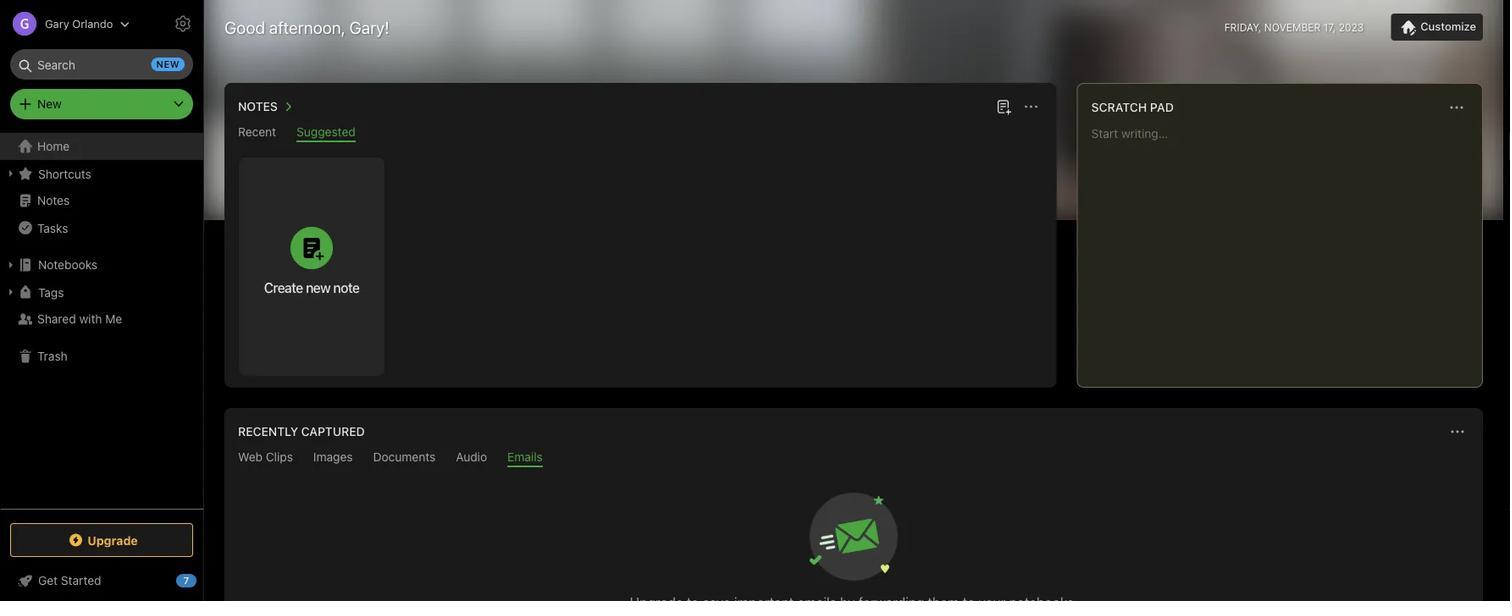 Task type: locate. For each thing, give the bounding box(es) containing it.
2 tab list from the top
[[228, 450, 1480, 468]]

notes up recent
[[238, 100, 278, 114]]

note
[[333, 280, 359, 296]]

new button
[[10, 89, 193, 119]]

notes up tasks
[[37, 194, 70, 208]]

home link
[[0, 133, 203, 160]]

get
[[38, 574, 58, 588]]

tab list containing web clips
[[228, 450, 1480, 468]]

upgrade button
[[10, 524, 193, 557]]

shared with me
[[37, 312, 122, 326]]

shortcuts button
[[0, 160, 202, 187]]

recently captured
[[238, 425, 365, 439]]

tab list
[[228, 125, 1054, 142], [228, 450, 1480, 468]]

0 horizontal spatial new
[[156, 59, 180, 70]]

more actions field for recently captured
[[1446, 420, 1470, 444]]

tasks
[[37, 221, 68, 235]]

1 vertical spatial new
[[306, 280, 330, 296]]

suggested tab
[[297, 125, 356, 142]]

0 vertical spatial tab list
[[228, 125, 1054, 142]]

notes inside notes link
[[37, 194, 70, 208]]

1 vertical spatial tab list
[[228, 450, 1480, 468]]

new
[[156, 59, 180, 70], [306, 280, 330, 296]]

new left the note
[[306, 280, 330, 296]]

expand tags image
[[4, 285, 18, 299]]

1 tab list from the top
[[228, 125, 1054, 142]]

me
[[105, 312, 122, 326]]

clips
[[266, 450, 293, 464]]

new
[[37, 97, 62, 111]]

recent
[[238, 125, 276, 139]]

started
[[61, 574, 101, 588]]

web clips tab
[[238, 450, 293, 468]]

good
[[224, 17, 265, 37]]

1 horizontal spatial new
[[306, 280, 330, 296]]

tree
[[0, 133, 203, 508]]

notes button
[[235, 97, 298, 117]]

audio tab
[[456, 450, 487, 468]]

suggested tab panel
[[224, 142, 1057, 388]]

suggested
[[297, 125, 356, 139]]

More actions field
[[1020, 95, 1043, 119], [1445, 96, 1469, 119], [1446, 420, 1470, 444]]

notes
[[238, 100, 278, 114], [37, 194, 70, 208]]

tab list for notes
[[228, 125, 1054, 142]]

0 horizontal spatial notes
[[37, 194, 70, 208]]

emails
[[508, 450, 543, 464]]

0 vertical spatial new
[[156, 59, 180, 70]]

documents
[[373, 450, 436, 464]]

scratch
[[1092, 100, 1147, 114]]

upgrade
[[87, 533, 138, 547]]

with
[[79, 312, 102, 326]]

notes link
[[0, 187, 202, 214]]

Help and Learning task checklist field
[[0, 568, 203, 595]]

scratch pad button
[[1088, 97, 1174, 118]]

tree containing home
[[0, 133, 203, 508]]

Start writing… text field
[[1092, 126, 1482, 374]]

more actions image
[[1021, 97, 1042, 117], [1447, 97, 1467, 118]]

customize
[[1421, 20, 1477, 33]]

7
[[184, 576, 189, 587]]

17,
[[1324, 21, 1336, 33]]

tab list containing recent
[[228, 125, 1054, 142]]

new inside button
[[306, 280, 330, 296]]

emails tab
[[508, 450, 543, 468]]

november
[[1265, 21, 1321, 33]]

gary orlando
[[45, 17, 113, 30]]

0 vertical spatial notes
[[238, 100, 278, 114]]

new down "settings" icon
[[156, 59, 180, 70]]

1 horizontal spatial notes
[[238, 100, 278, 114]]

afternoon,
[[269, 17, 345, 37]]

new search field
[[22, 49, 185, 80]]

1 vertical spatial notes
[[37, 194, 70, 208]]

gary
[[45, 17, 69, 30]]

images
[[313, 450, 353, 464]]

get started
[[38, 574, 101, 588]]

tags button
[[0, 279, 202, 306]]

1 horizontal spatial more actions image
[[1447, 97, 1467, 118]]



Task type: vqa. For each thing, say whether or not it's contained in the screenshot.
the right start
no



Task type: describe. For each thing, give the bounding box(es) containing it.
scratch pad
[[1092, 100, 1174, 114]]

tasks button
[[0, 214, 202, 241]]

tab list for recently captured
[[228, 450, 1480, 468]]

shared with me link
[[0, 306, 202, 333]]

recently
[[238, 425, 298, 439]]

good afternoon, gary!
[[224, 17, 390, 37]]

create
[[264, 280, 303, 296]]

web clips
[[238, 450, 293, 464]]

notebooks link
[[0, 252, 202, 279]]

audio
[[456, 450, 487, 464]]

trash
[[37, 349, 68, 363]]

Account field
[[0, 7, 130, 41]]

documents tab
[[373, 450, 436, 468]]

click to collapse image
[[197, 570, 210, 590]]

home
[[37, 139, 70, 153]]

create new note
[[264, 280, 359, 296]]

new inside search field
[[156, 59, 180, 70]]

notes inside notes button
[[238, 100, 278, 114]]

more actions field for scratch pad
[[1445, 96, 1469, 119]]

Search text field
[[22, 49, 181, 80]]

recent tab
[[238, 125, 276, 142]]

shared
[[37, 312, 76, 326]]

0 horizontal spatial more actions image
[[1021, 97, 1042, 117]]

pad
[[1150, 100, 1174, 114]]

2023
[[1339, 21, 1364, 33]]

expand notebooks image
[[4, 258, 18, 272]]

shortcuts
[[38, 167, 91, 181]]

captured
[[301, 425, 365, 439]]

emails tab panel
[[224, 468, 1483, 601]]

friday, november 17, 2023
[[1225, 21, 1364, 33]]

create new note button
[[239, 158, 385, 376]]

gary!
[[349, 17, 390, 37]]

recently captured button
[[235, 422, 365, 442]]

trash link
[[0, 343, 202, 370]]

friday,
[[1225, 21, 1262, 33]]

notebooks
[[38, 258, 97, 272]]

settings image
[[173, 14, 193, 34]]

web
[[238, 450, 263, 464]]

tags
[[38, 285, 64, 299]]

customize button
[[1391, 14, 1483, 41]]

more actions image
[[1448, 422, 1468, 442]]

images tab
[[313, 450, 353, 468]]

orlando
[[72, 17, 113, 30]]



